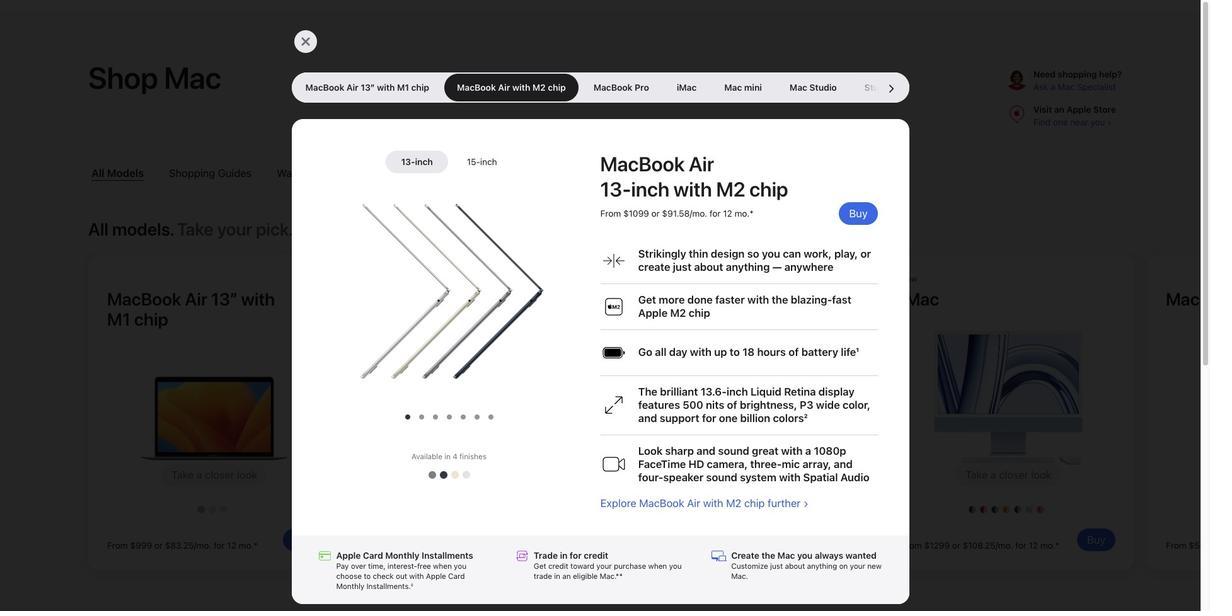 Task type: vqa. For each thing, say whether or not it's contained in the screenshot.
the left your
yes



Task type: describe. For each thing, give the bounding box(es) containing it.
2 vertical spatial in
[[554, 572, 560, 581]]

find
[[1034, 117, 1051, 127]]

or right $999 at the bottom left of page
[[154, 541, 163, 551]]

2 vertical spatial chip
[[744, 497, 765, 510]]

buy link for for 12
[[812, 529, 851, 552]]

buy for for 12
[[823, 534, 841, 547]]

mac.
[[731, 572, 748, 581]]

air inside macbook air 13" and 15" with m2 chip
[[450, 289, 472, 310]]

done
[[687, 294, 713, 306]]

$133.25
[[698, 541, 731, 551]]

13" for or $83.25
[[211, 289, 237, 310]]

or for or $133.25 /mo. for 12 mo. *
[[688, 541, 696, 551]]

mac inside mac studio button
[[790, 83, 807, 93]]

mac studio
[[790, 83, 837, 93]]

visit
[[1034, 105, 1052, 115]]

get more done faster with the blazing-fast apple m2 chip
[[638, 294, 852, 320]]

macbook inside "button"
[[457, 83, 496, 93]]

/mo. down space gray image at the bottom left
[[194, 541, 211, 551]]

time,
[[368, 562, 386, 571]]

with inside macbook air 13" with m1 chip
[[241, 289, 275, 310]]

macbook inside macbook air 13" and 15" with m2 chip
[[372, 289, 446, 310]]

/mo. for or $133.25 /mo. for 12 mo. *
[[731, 541, 749, 551]]

1 horizontal spatial silver image
[[462, 472, 470, 479]]

13-inch button
[[386, 151, 448, 173]]

1 horizontal spatial credit
[[584, 551, 608, 561]]

shopping guides
[[169, 167, 252, 180]]

new
[[901, 275, 918, 284]]

so
[[747, 248, 759, 260]]

you inside create the mac you always wanted customize just about anything on your new mac.
[[797, 551, 813, 561]]

mo. for or $133.25 /mo. for 12 mo. *
[[776, 541, 791, 551]]

out
[[396, 572, 407, 581]]

wide
[[816, 399, 840, 412]]

financing image for trade in for credit
[[514, 548, 530, 564]]

close image
[[299, 35, 312, 48]]

macbook air with m2 chip button
[[443, 72, 580, 103]]

mac inside all models 'list'
[[1166, 289, 1200, 310]]

get inside the trade in for credit get credit toward your purchase when you trade in an eligible mac.**
[[534, 562, 546, 571]]

/mo. for or $91.58 /mo. for 12 mo. *
[[690, 209, 707, 219]]

wanted
[[846, 551, 877, 561]]

air inside macbook air 13" with m1 chip button
[[347, 83, 359, 93]]

ask
[[1034, 82, 1048, 92]]

an inside the trade in for credit get credit toward your purchase when you trade in an eligible mac.**
[[562, 572, 571, 581]]

apple card monthly installments pay over time, interest-free when you choose to check out with apple card monthly installments.
[[336, 551, 473, 591]]

studio display button
[[851, 72, 939, 103]]

15-inch button
[[452, 151, 512, 173]]

orange image
[[1037, 506, 1045, 514]]

you inside apple card monthly installments pay over time, interest-free when you choose to check out with apple card monthly installments.
[[454, 562, 467, 571]]

nits
[[706, 399, 724, 412]]

can
[[783, 248, 801, 260]]

macbook air 13-inch with m2 chip
[[600, 153, 788, 202]]

macbook pro 14" and&nbsp;16"
<br /> available colors: list
[[618, 491, 870, 514]]

imac button
[[663, 72, 711, 103]]

macbook inside macbook air 13" with m1 chip
[[107, 289, 181, 310]]

all models link
[[91, 167, 144, 181]]

from $1299
[[901, 541, 950, 551]]

you inside visit an apple store find one near you
[[1091, 117, 1105, 127]]

0 vertical spatial sound
[[718, 445, 749, 458]]

24-inch imac available colors: list
[[883, 491, 1135, 514]]

display
[[894, 83, 925, 93]]

and up hd
[[697, 445, 716, 458]]

from up the time,
[[372, 541, 393, 551]]

trade in for credit get credit toward your purchase when you trade in an eligible mac.**
[[534, 551, 682, 581]]

take
[[177, 219, 214, 240]]

camera,
[[707, 458, 748, 471]]

13" inside button
[[361, 83, 375, 93]]

inch up accessories
[[415, 157, 433, 167]]

the mac experience link
[[566, 167, 664, 181]]

m2 inside macbook air 13-inch with m2 chip
[[716, 178, 746, 202]]

from $1099 for buy "link" corresponding to or $91.58
[[372, 541, 421, 551]]

liquid
[[751, 386, 782, 398]]

with inside "button"
[[512, 83, 530, 93]]

14"
[[745, 289, 772, 310]]

look
[[638, 445, 663, 458]]

for down gold icon
[[214, 541, 225, 551]]

for up customize
[[751, 541, 762, 551]]

m2 inside macbook air 13" and 15" with m2 chip
[[410, 309, 435, 330]]

shopping
[[169, 167, 215, 180]]

mac inside mac mini button
[[725, 83, 742, 93]]

pink image
[[980, 506, 988, 514]]

mo. for or $91.58 /mo. for 12 mo. *
[[735, 209, 750, 219]]

12 for or $91.58 /mo. for 12 mo. *
[[723, 209, 732, 219]]

with inside apple card monthly installments pay over time, interest-free when you choose to check out with apple card monthly installments.
[[409, 572, 424, 581]]

from $1099 for buy "link" in the dialog
[[600, 209, 649, 219]]

12 for or $108.25 /mo. for 12 mo. *
[[1029, 541, 1038, 551]]

the inside create the mac you always wanted customize just about anything on your new mac.
[[762, 551, 775, 561]]

ask a mac specialist link
[[1034, 82, 1116, 92]]

all
[[655, 346, 667, 359]]

check
[[373, 572, 394, 581]]

from left $999 at the bottom left of page
[[107, 541, 128, 551]]

just inside create the mac you always wanted customize just about anything on your new mac.
[[770, 562, 783, 571]]

fast
[[832, 294, 852, 306]]

for down 'green' image
[[1016, 541, 1027, 551]]

* for or $108.25 /mo. for 12 mo. *
[[1056, 541, 1060, 551]]

accessories
[[366, 167, 425, 180]]

thin
[[689, 248, 708, 260]]

about inside create the mac you always wanted customize just about anything on your new mac.
[[785, 562, 805, 571]]

0 horizontal spatial silver image
[[220, 506, 228, 514]]

mac studio button
[[776, 72, 851, 103]]

visit an apple store find one near you
[[1034, 105, 1116, 127]]

mac inside need shopping help? ask a mac specialist
[[1058, 82, 1075, 92]]

$91.58 for or $91.58 /mo.
[[434, 541, 461, 551]]

three-
[[750, 458, 782, 471]]

2 silver image from the left
[[1026, 506, 1033, 514]]

free
[[417, 562, 431, 571]]

inch up setup and support
[[480, 157, 497, 167]]

one inside visit an apple store find one near you
[[1053, 117, 1068, 127]]

color,
[[843, 399, 871, 412]]

from $599
[[1166, 541, 1210, 551]]

array,
[[803, 458, 831, 471]]

audio
[[841, 472, 870, 484]]

four-
[[638, 472, 663, 484]]

available
[[412, 453, 443, 461]]

m
[[1204, 289, 1210, 310]]

billion
[[740, 412, 770, 425]]

new
[[868, 562, 882, 571]]

buy link for or $83.25
[[283, 529, 321, 552]]

0 horizontal spatial your
[[217, 219, 252, 240]]

macbook pro button
[[580, 72, 663, 103]]

when inside the trade in for credit get credit toward your purchase when you trade in an eligible mac.**
[[648, 562, 667, 571]]

you inside strikingly thin design so you can work, play, or create just about anything — anywhere
[[762, 248, 780, 260]]

the inside get more done faster with the blazing-fast apple m2 chip
[[772, 294, 788, 306]]

15"
[[539, 289, 566, 310]]

1 vertical spatial monthly
[[336, 582, 365, 591]]

experience
[[611, 167, 664, 180]]

about inside strikingly thin design so you can work, play, or create just about anything — anywhere
[[694, 261, 723, 274]]

1 vertical spatial sound
[[706, 472, 737, 484]]

models.
[[112, 219, 174, 240]]

from $999 or $83.25 /mo. for 12 mo. *
[[107, 541, 258, 551]]

dialog containing macbook air
[[292, 0, 1210, 611]]

explore
[[600, 497, 636, 510]]

4
[[453, 453, 458, 461]]

facetime
[[638, 458, 686, 471]]

store
[[1094, 105, 1116, 115]]

all for all models. take your pick.
[[88, 219, 109, 240]]

or $91.58 /mo.
[[423, 541, 479, 551]]

inch inside 'the brilliant 13.6-inch liquid retina display features 500 nits of brightness, p3 wide color, and support for one billion colors²'
[[727, 386, 748, 398]]

pick.
[[256, 219, 293, 240]]

from left $599
[[1166, 541, 1187, 551]]

in for available
[[445, 453, 451, 461]]

trade
[[534, 572, 552, 581]]

shopping
[[1058, 69, 1097, 79]]

13- inside macbook air 13-inch with m2 chip
[[600, 178, 631, 202]]

work,
[[804, 248, 832, 260]]

finishes
[[460, 453, 487, 461]]

setup
[[450, 167, 478, 180]]

accessories link
[[366, 167, 425, 181]]

need
[[1034, 69, 1056, 79]]

eligible
[[573, 572, 598, 581]]

battery life¹
[[802, 346, 859, 359]]

strikingly
[[638, 248, 686, 260]]

gallery group
[[323, 175, 1210, 427]]

0 vertical spatial of
[[789, 346, 799, 359]]

mac inside the mac experience link
[[588, 167, 608, 180]]

silver image inside 'macbook pro 14" and&nbsp;16"
<br /> available colors:' list
[[738, 506, 746, 514]]

ways to save link
[[277, 167, 341, 181]]

apple inside get more done faster with the blazing-fast apple m2 chip
[[638, 307, 668, 320]]

$999
[[130, 541, 152, 551]]

0 vertical spatial monthly
[[385, 551, 419, 561]]

go
[[638, 346, 652, 359]]

of inside 'the brilliant 13.6-inch liquid retina display features 500 nits of brightness, p3 wide color, and support for one billion colors²'
[[727, 399, 737, 412]]

pay
[[336, 562, 349, 571]]

all models list
[[0, 249, 1210, 596]]

* for or $133.25 /mo. for 12 mo. *
[[791, 541, 795, 551]]

sharp
[[665, 445, 694, 458]]

further
[[768, 497, 801, 510]]

purple image
[[992, 506, 999, 514]]

/mo. for or $108.25 /mo. for 12 mo. *
[[996, 541, 1013, 551]]

setup and support
[[450, 167, 541, 180]]

support
[[660, 412, 699, 425]]

blazing-
[[791, 294, 832, 306]]

list inside dialog
[[323, 462, 575, 484]]

and up audio
[[834, 458, 853, 471]]

play,
[[834, 248, 858, 260]]

macbook inside button
[[594, 83, 633, 93]]

in for trade
[[560, 551, 568, 561]]

18 hours
[[743, 346, 786, 359]]

m1 chip inside macbook air 13" with m1 chip
[[107, 309, 168, 330]]

you inside the trade in for credit get credit toward your purchase when you trade in an eligible mac.**
[[669, 562, 682, 571]]



Task type: locate. For each thing, give the bounding box(es) containing it.
the up customize
[[762, 551, 775, 561]]

13" inside macbook air 13" with m1 chip
[[211, 289, 237, 310]]

space black image
[[750, 506, 757, 514]]

*
[[750, 209, 754, 219], [254, 541, 258, 551], [521, 541, 525, 551], [791, 541, 795, 551], [1056, 541, 1060, 551]]

for up the toward
[[570, 551, 582, 561]]

support
[[502, 167, 541, 180]]

or for or $91.58 /mo. for 12 mo. *
[[652, 209, 660, 219]]

a
[[1051, 82, 1056, 92], [805, 445, 811, 458]]

2 vertical spatial to
[[364, 572, 371, 581]]

0 vertical spatial in
[[445, 453, 451, 461]]

from left $1299
[[901, 541, 922, 551]]

0 horizontal spatial $91.58
[[434, 541, 461, 551]]

chip inside macbook air 13-inch with m2 chip
[[750, 178, 788, 202]]

mic
[[782, 458, 800, 471]]

and down 15-inch
[[481, 167, 499, 180]]

purchase
[[614, 562, 646, 571]]

1 vertical spatial get
[[534, 562, 546, 571]]

0 horizontal spatial to
[[305, 167, 315, 180]]

imac left mac mini button
[[677, 83, 697, 93]]

/mo. up card
[[461, 541, 479, 551]]

silver image right gold icon
[[220, 506, 228, 514]]

1 horizontal spatial your
[[597, 562, 612, 571]]

0 vertical spatial one
[[1053, 117, 1068, 127]]

2 vertical spatial apple
[[426, 572, 446, 581]]

macbook air <br />13-inch with m2 chip tab list
[[401, 415, 498, 420]]

1 vertical spatial m1 chip
[[107, 309, 168, 330]]

a up array,
[[805, 445, 811, 458]]

/mo. for or $91.58 /mo.
[[461, 541, 479, 551]]

mo. right create
[[776, 541, 791, 551]]

strikingly thin design so you can work, play, or create just about anything — anywhere
[[638, 248, 871, 274]]

for down the nits
[[702, 412, 716, 425]]

1 vertical spatial $1099
[[395, 541, 421, 551]]

1 horizontal spatial $1099
[[623, 209, 649, 219]]

brightness,
[[740, 399, 797, 412]]

list
[[88, 164, 686, 184], [323, 462, 575, 484]]

1 vertical spatial macbook air 13" with m1 chip
[[107, 289, 275, 330]]

pro left the imac button at top
[[635, 83, 649, 93]]

explore macbook air with m2 chip further
[[600, 497, 801, 510]]

or for or $108.25 /mo. for 12 mo. *
[[952, 541, 961, 551]]

or up strikingly
[[652, 209, 660, 219]]

0 horizontal spatial space gray image
[[428, 472, 436, 479]]

the mac experience
[[566, 167, 664, 180]]

in left 4
[[445, 453, 451, 461]]

◊
[[411, 583, 413, 588]]

12 up 'design' at the top of the page
[[723, 209, 732, 219]]

0 vertical spatial m2
[[716, 178, 746, 202]]

0 vertical spatial a
[[1051, 82, 1056, 92]]

1 horizontal spatial m2 chip
[[670, 307, 710, 320]]

trade
[[534, 551, 558, 561]]

—
[[772, 261, 782, 274]]

you down store
[[1091, 117, 1105, 127]]

mo. down macbook air 13" with m1&nbsp;chip available colors: list
[[239, 541, 254, 551]]

1 vertical spatial silver image
[[220, 506, 228, 514]]

features
[[638, 399, 680, 412]]

macbook air 13" with m1 chip button
[[292, 72, 443, 103]]

dialog
[[292, 0, 1210, 611]]

a inside "look sharp and sound great with a 1080p facetime hd camera, three-mic array, and four-speaker sound system with spatial audio"
[[805, 445, 811, 458]]

installments.
[[367, 582, 411, 591]]

12 inside dialog
[[723, 209, 732, 219]]

$91.58 inside all models 'list'
[[434, 541, 461, 551]]

air inside macbook air 13-inch with m2 chip
[[689, 153, 714, 176]]

space gray image left midnight icon
[[428, 472, 436, 479]]

just down thin
[[673, 261, 692, 274]]

when down installments
[[433, 562, 452, 571]]

ways to save
[[277, 167, 341, 180]]

m2 chip inside get more done faster with the blazing-fast apple m2 chip
[[670, 307, 710, 320]]

macbook air with m2 chip
[[457, 83, 566, 93]]

your down wanted
[[850, 562, 866, 571]]

an right visit
[[1055, 105, 1065, 115]]

2 when from the left
[[648, 562, 667, 571]]

1 horizontal spatial apple
[[638, 307, 668, 320]]

credit up the toward
[[584, 551, 608, 561]]

air inside macbook air with m2 chip "button"
[[498, 83, 510, 93]]

0 vertical spatial all
[[91, 167, 104, 180]]

0 vertical spatial the
[[566, 167, 585, 180]]

in right the trade
[[560, 551, 568, 561]]

inch left liquid
[[727, 386, 748, 398]]

1 horizontal spatial to
[[364, 572, 371, 581]]

midnight image
[[440, 472, 447, 479]]

apple down free
[[426, 572, 446, 581]]

buy for or $91.58
[[558, 534, 576, 547]]

imac down new
[[901, 289, 939, 310]]

available in 4 finishes
[[412, 453, 487, 461]]

mac mini list
[[1147, 499, 1210, 514]]

the
[[566, 167, 585, 180], [638, 386, 657, 398]]

from $1099 down the mac experience link
[[600, 209, 649, 219]]

1 horizontal spatial one
[[1053, 117, 1068, 127]]

0 horizontal spatial credit
[[548, 562, 569, 571]]

1 vertical spatial $91.58
[[434, 541, 461, 551]]

space gray image
[[428, 472, 436, 479], [727, 506, 734, 514]]

0 horizontal spatial of
[[727, 399, 737, 412]]

profile of macbook air, in silver, starlight, space gray, and midnight. image
[[334, 190, 564, 400]]

space gray image
[[197, 506, 205, 514]]

1 horizontal spatial just
[[770, 562, 783, 571]]

an left eligible
[[562, 572, 571, 581]]

1 vertical spatial m2 chip
[[670, 307, 710, 320]]

1 vertical spatial of
[[727, 399, 737, 412]]

system
[[740, 472, 777, 484]]

or $133.25 /mo. for 12 mo. *
[[688, 541, 795, 551]]

for down macbook air 13-inch with m2 chip
[[710, 209, 721, 219]]

all left models
[[91, 167, 104, 180]]

1 horizontal spatial macbook air 13" with m1 chip
[[305, 83, 429, 93]]

you
[[1091, 117, 1105, 127], [762, 248, 780, 260], [797, 551, 813, 561], [454, 562, 467, 571], [669, 562, 682, 571]]

from $1099 inside dialog
[[600, 209, 649, 219]]

12 down macbook air 13" with m1&nbsp;chip available colors: list
[[227, 541, 236, 551]]

with inside macbook air 13-inch with m2 chip
[[674, 178, 712, 202]]

to down over
[[364, 572, 371, 581]]

save
[[318, 167, 341, 180]]

spatial
[[803, 472, 838, 484]]

brilliant
[[660, 386, 698, 398]]

the right 14" at right
[[772, 294, 788, 306]]

silver image left orange icon
[[1026, 506, 1033, 514]]

0 vertical spatial to
[[305, 167, 315, 180]]

a inside need shopping help? ask a mac specialist
[[1051, 82, 1056, 92]]

m2 chip inside "button"
[[533, 83, 566, 93]]

$1099 up interest- at left
[[395, 541, 421, 551]]

get inside get more done faster with the blazing-fast apple m2 chip
[[638, 294, 656, 306]]

1 vertical spatial list
[[323, 462, 575, 484]]

pro for macbook pro 14" and 16"
[[715, 289, 741, 310]]

the for the brilliant 13.6-inch liquid retina display features 500 nits of brightness, p3 wide color, and support for one billion colors²
[[638, 386, 657, 398]]

pro
[[635, 83, 649, 93], [715, 289, 741, 310]]

macbook pro 14" and 16"
[[637, 289, 836, 310]]

or $91.58 /mo. for 12 mo. *
[[652, 209, 754, 219]]

pro inside button
[[635, 83, 649, 93]]

buy link inside dialog
[[839, 202, 878, 225]]

imac inside button
[[677, 83, 697, 93]]

1 vertical spatial anything
[[807, 562, 837, 571]]

silver image
[[462, 472, 470, 479], [220, 506, 228, 514]]

from inside dialog
[[600, 209, 621, 219]]

on
[[839, 562, 848, 571]]

when right purchase
[[648, 562, 667, 571]]

the inside 'the brilliant 13.6-inch liquid retina display features 500 nits of brightness, p3 wide color, and support for one billion colors²'
[[638, 386, 657, 398]]

13-inch
[[401, 157, 433, 167]]

12 down orange icon
[[1029, 541, 1038, 551]]

an inside visit an apple store find one near you
[[1055, 105, 1065, 115]]

1 vertical spatial to
[[730, 346, 740, 359]]

1 horizontal spatial space gray image
[[727, 506, 734, 514]]

buy link
[[839, 202, 878, 225], [283, 529, 321, 552], [548, 529, 586, 552], [812, 529, 851, 552], [1077, 529, 1116, 552]]

ways
[[277, 167, 303, 180]]

anything down so
[[726, 261, 770, 274]]

or up free
[[423, 541, 431, 551]]

apple up near
[[1067, 105, 1091, 115]]

m2
[[716, 178, 746, 202], [410, 309, 435, 330], [726, 497, 742, 510]]

mo. left the trade
[[506, 541, 521, 551]]

mo. down orange icon
[[1041, 541, 1056, 551]]

0 horizontal spatial $1099
[[395, 541, 421, 551]]

monthly up interest- at left
[[385, 551, 419, 561]]

0 vertical spatial 13-
[[401, 157, 415, 167]]

all left the "models."
[[88, 219, 109, 240]]

the for the mac experience
[[566, 167, 585, 180]]

2 studio from the left
[[865, 83, 892, 93]]

buy inside dialog
[[849, 207, 868, 220]]

$91.58 down macbook air 13-inch with m2 chip
[[662, 209, 690, 219]]

pro right done
[[715, 289, 741, 310]]

mo. up so
[[735, 209, 750, 219]]

$91.58 up card
[[434, 541, 461, 551]]

13.6-
[[701, 386, 727, 398]]

with inside macbook air 13" and 15" with m2 chip
[[372, 309, 406, 330]]

of
[[789, 346, 799, 359], [727, 399, 737, 412]]

1 horizontal spatial financing image
[[514, 548, 530, 564]]

and inside 'the brilliant 13.6-inch liquid retina display features 500 nits of brightness, p3 wide color, and support for one billion colors²'
[[638, 412, 657, 425]]

or
[[652, 209, 660, 219], [861, 248, 871, 260], [154, 541, 163, 551], [423, 541, 431, 551], [688, 541, 696, 551], [952, 541, 961, 551]]

0 vertical spatial macbook air 13" with m1 chip
[[305, 83, 429, 93]]

0 vertical spatial m2 chip
[[533, 83, 566, 93]]

your inside create the mac you always wanted customize just about anything on your new mac.
[[850, 562, 866, 571]]

* for or $91.58 /mo. for 12 mo. *
[[750, 209, 754, 219]]

0 vertical spatial chip
[[750, 178, 788, 202]]

0 horizontal spatial monthly
[[336, 582, 365, 591]]

green image
[[1014, 506, 1022, 514]]

anywhere
[[784, 261, 834, 274]]

1 horizontal spatial a
[[1051, 82, 1056, 92]]

with inside button
[[377, 83, 395, 93]]

customize
[[731, 562, 768, 571]]

2 financing image from the left
[[514, 548, 530, 564]]

financing image
[[317, 548, 333, 564], [514, 548, 530, 564]]

near
[[1071, 117, 1088, 127]]

15-inch
[[467, 157, 497, 167]]

space gray image left the space black image
[[727, 506, 734, 514]]

find one near you link
[[1034, 117, 1112, 127]]

1 vertical spatial about
[[785, 562, 805, 571]]

imac inside all models 'list'
[[901, 289, 939, 310]]

get left more at the right of the page
[[638, 294, 656, 306]]

option group
[[329, 149, 569, 186]]

up
[[714, 346, 727, 359]]

1 vertical spatial from $1099
[[372, 541, 421, 551]]

about right customize
[[785, 562, 805, 571]]

1 vertical spatial chip
[[439, 309, 473, 330]]

credit down the trade
[[548, 562, 569, 571]]

in right trade
[[554, 572, 560, 581]]

or right "play,"
[[861, 248, 871, 260]]

your inside the trade in for credit get credit toward your purchase when you trade in an eligible mac.**
[[597, 562, 612, 571]]

inch up or $91.58 /mo. for 12 mo. *
[[631, 178, 670, 202]]

0 horizontal spatial a
[[805, 445, 811, 458]]

imac
[[677, 83, 697, 93], [901, 289, 939, 310]]

get
[[638, 294, 656, 306], [534, 562, 546, 571]]

$1099 inside all models 'list'
[[395, 541, 421, 551]]

1 vertical spatial m2
[[410, 309, 435, 330]]

inch
[[415, 157, 433, 167], [480, 157, 497, 167], [631, 178, 670, 202], [727, 386, 748, 398]]

2 horizontal spatial 13"
[[476, 289, 502, 310]]

for inside 'the brilliant 13.6-inch liquid retina display features 500 nits of brightness, p3 wide color, and support for one billion colors²'
[[702, 412, 716, 425]]

inch inside macbook air 13-inch with m2 chip
[[631, 178, 670, 202]]

studio display
[[865, 83, 925, 93]]

$599
[[1189, 541, 1210, 551]]

1 horizontal spatial the
[[638, 386, 657, 398]]

0 vertical spatial silver image
[[462, 472, 470, 479]]

0 horizontal spatial m1 chip
[[107, 309, 168, 330]]

1 studio from the left
[[810, 83, 837, 93]]

the up features
[[638, 386, 657, 398]]

1 horizontal spatial 13"
[[361, 83, 375, 93]]

mac mini button
[[711, 72, 776, 103]]

$1099
[[623, 209, 649, 219], [395, 541, 421, 551]]

12 right create
[[764, 541, 773, 551]]

chip inside macbook air 13" and 15" with m2 chip
[[439, 309, 473, 330]]

0 horizontal spatial one
[[719, 412, 738, 425]]

from down the mac experience link
[[600, 209, 621, 219]]

get up trade
[[534, 562, 546, 571]]

mo. *
[[506, 541, 525, 551]]

and left 15"
[[506, 289, 536, 310]]

financing image left pay
[[317, 548, 333, 564]]

0 vertical spatial the
[[772, 294, 788, 306]]

macbook inside macbook air 13-inch with m2 chip
[[600, 153, 685, 176]]

/mo. up customize
[[731, 541, 749, 551]]

silver image left the space black image
[[738, 506, 746, 514]]

you up —
[[762, 248, 780, 260]]

0 horizontal spatial about
[[694, 261, 723, 274]]

anything inside strikingly thin design so you can work, play, or create just about anything — anywhere
[[726, 261, 770, 274]]

an
[[1055, 105, 1065, 115], [562, 572, 571, 581]]

blue image
[[969, 506, 976, 514]]

silver image
[[738, 506, 746, 514], [1026, 506, 1033, 514]]

about down thin
[[694, 261, 723, 274]]

the
[[772, 294, 788, 306], [762, 551, 775, 561]]

mo. for or $108.25 /mo. for 12 mo. *
[[1041, 541, 1056, 551]]

$91.58 for or $91.58 /mo. for 12 mo. *
[[662, 209, 690, 219]]

gold image
[[209, 506, 216, 514]]

1 vertical spatial space gray image
[[727, 506, 734, 514]]

specialist
[[1077, 82, 1116, 92]]

1 vertical spatial a
[[805, 445, 811, 458]]

starlight image
[[451, 472, 459, 479]]

buy link for or $91.58
[[548, 529, 586, 552]]

0 horizontal spatial macbook air 13" with m1 chip
[[107, 289, 275, 330]]

or for or $91.58 /mo.
[[423, 541, 431, 551]]

apple inside apple card monthly installments pay over time, interest-free when you choose to check out with apple card monthly installments.
[[426, 572, 446, 581]]

you right purchase
[[669, 562, 682, 571]]

13- inside button
[[401, 157, 415, 167]]

macbook air 13" and 15" with m2 chip available colors: list
[[353, 491, 605, 514]]

1 horizontal spatial pro
[[715, 289, 741, 310]]

macbook inside button
[[305, 83, 344, 93]]

macbook air 13" with m1 chip inside button
[[305, 83, 429, 93]]

1 horizontal spatial silver image
[[1026, 506, 1033, 514]]

all inside "all models" link
[[91, 167, 104, 180]]

1 horizontal spatial studio
[[865, 83, 892, 93]]

monthly down choose
[[336, 582, 365, 591]]

1 vertical spatial apple
[[638, 307, 668, 320]]

all models
[[91, 167, 144, 180]]

anything down always
[[807, 562, 837, 571]]

just inside strikingly thin design so you can work, play, or create just about anything — anywhere
[[673, 261, 692, 274]]

0 vertical spatial an
[[1055, 105, 1065, 115]]

tab list
[[292, 72, 1097, 103]]

0 vertical spatial m1 chip
[[397, 83, 429, 93]]

over
[[351, 562, 366, 571]]

macbook air 13" with m1 chip inside all models 'list'
[[107, 289, 275, 330]]

anything inside create the mac you always wanted customize just about anything on your new mac.
[[807, 562, 837, 571]]

or $108.25 /mo. for 12 mo. *
[[952, 541, 1060, 551]]

0 horizontal spatial imac
[[677, 83, 697, 93]]

yellow image
[[1003, 506, 1011, 514]]

1 horizontal spatial anything
[[807, 562, 837, 571]]

chip
[[750, 178, 788, 202], [439, 309, 473, 330], [744, 497, 765, 510]]

1 vertical spatial in
[[560, 551, 568, 561]]

macbook pro
[[594, 83, 649, 93]]

from $1099 inside all models 'list'
[[372, 541, 421, 551]]

2 horizontal spatial apple
[[1067, 105, 1091, 115]]

to inside apple card monthly installments pay over time, interest-free when you choose to check out with apple card monthly installments.
[[364, 572, 371, 581]]

12 for or $133.25 /mo. for 12 mo. *
[[764, 541, 773, 551]]

13" for or $91.58
[[476, 289, 502, 310]]

or inside strikingly thin design so you can work, play, or create just about anything — anywhere
[[861, 248, 871, 260]]

or right $1299
[[952, 541, 961, 551]]

a right ask
[[1051, 82, 1056, 92]]

0 vertical spatial $91.58
[[662, 209, 690, 219]]

you up card
[[454, 562, 467, 571]]

0 horizontal spatial the
[[566, 167, 585, 180]]

0 horizontal spatial silver image
[[738, 506, 746, 514]]

13"
[[361, 83, 375, 93], [211, 289, 237, 310], [476, 289, 502, 310]]

with inside get more done faster with the blazing-fast apple m2 chip
[[748, 294, 769, 306]]

of right 18 hours in the right of the page
[[789, 346, 799, 359]]

1 financing image from the left
[[317, 548, 333, 564]]

the right support
[[566, 167, 585, 180]]

/mo. down macbook air 13-inch with m2 chip
[[690, 209, 707, 219]]

$1099 down experience
[[623, 209, 649, 219]]

0 horizontal spatial pro
[[635, 83, 649, 93]]

your right take
[[217, 219, 252, 240]]

one
[[1053, 117, 1068, 127], [719, 412, 738, 425]]

you left always
[[797, 551, 813, 561]]

0 vertical spatial $1099
[[623, 209, 649, 219]]

1 when from the left
[[433, 562, 452, 571]]

2 horizontal spatial your
[[850, 562, 866, 571]]

when inside apple card monthly installments pay over time, interest-free when you choose to check out with apple card monthly installments.
[[433, 562, 452, 571]]

space gray image for the space black image
[[727, 506, 734, 514]]

choose
[[336, 572, 362, 581]]

or left $133.25
[[688, 541, 696, 551]]

one inside 'the brilliant 13.6-inch liquid retina display features 500 nits of brightness, p3 wide color, and support for one billion colors²'
[[719, 412, 738, 425]]

1 vertical spatial just
[[770, 562, 783, 571]]

create
[[638, 261, 670, 274]]

silver image right starlight image
[[462, 472, 470, 479]]

13-
[[401, 157, 415, 167], [600, 178, 631, 202]]

buy for or $83.25
[[293, 534, 311, 547]]

apple inside visit an apple store find one near you
[[1067, 105, 1091, 115]]

0 horizontal spatial anything
[[726, 261, 770, 274]]

tab list containing macbook air 13" with m1 chip
[[292, 72, 1097, 103]]

of right the nits
[[727, 399, 737, 412]]

help?
[[1099, 69, 1122, 79]]

1 horizontal spatial about
[[785, 562, 805, 571]]

$108.25
[[963, 541, 996, 551]]

2 horizontal spatial to
[[730, 346, 740, 359]]

0 horizontal spatial an
[[562, 572, 571, 581]]

m1 chip inside button
[[397, 83, 429, 93]]

interest-
[[388, 562, 417, 571]]

1 horizontal spatial of
[[789, 346, 799, 359]]

1 vertical spatial pro
[[715, 289, 741, 310]]

1 horizontal spatial 13-
[[600, 178, 631, 202]]

1 horizontal spatial monthly
[[385, 551, 419, 561]]

for inside the trade in for credit get credit toward your purchase when you trade in an eligible mac.**
[[570, 551, 582, 561]]

option group containing 13-inch
[[329, 149, 569, 186]]

to left save
[[305, 167, 315, 180]]

design
[[711, 248, 745, 260]]

toward
[[571, 562, 594, 571]]

monthly
[[385, 551, 419, 561], [336, 582, 365, 591]]

mo. inside dialog
[[735, 209, 750, 219]]

list containing all models
[[88, 164, 686, 184]]

0 vertical spatial space gray image
[[428, 472, 436, 479]]

0 vertical spatial from $1099
[[600, 209, 649, 219]]

$1099 inside dialog
[[623, 209, 649, 219]]

1 silver image from the left
[[738, 506, 746, 514]]

0 horizontal spatial studio
[[810, 83, 837, 93]]

$91.58
[[662, 209, 690, 219], [434, 541, 461, 551]]

/mo. down yellow icon
[[996, 541, 1013, 551]]

1 vertical spatial credit
[[548, 562, 569, 571]]

macbook air 13" with m1&nbsp;chip available colors: list
[[88, 491, 340, 514]]

pro inside all models 'list'
[[715, 289, 741, 310]]

2 vertical spatial m2
[[726, 497, 742, 510]]

1 vertical spatial an
[[562, 572, 571, 581]]

13" inside macbook air 13" and 15" with m2 chip
[[476, 289, 502, 310]]

space gray image for starlight image
[[428, 472, 436, 479]]

one right find
[[1053, 117, 1068, 127]]

$1299
[[924, 541, 950, 551]]

sound up camera, at the bottom of the page
[[718, 445, 749, 458]]

and down features
[[638, 412, 657, 425]]

the brilliant 13.6-inch liquid retina display features 500 nits of brightness, p3 wide color, and support for one billion colors²
[[638, 386, 871, 425]]

all models. take your pick.
[[88, 219, 293, 240]]

1 vertical spatial all
[[88, 219, 109, 240]]

just right customize
[[770, 562, 783, 571]]

and
[[481, 167, 499, 180], [506, 289, 536, 310], [638, 412, 657, 425], [697, 445, 716, 458], [834, 458, 853, 471]]

sound down camera, at the bottom of the page
[[706, 472, 737, 484]]

1 horizontal spatial m1 chip
[[397, 83, 429, 93]]

apple down more at the right of the page
[[638, 307, 668, 320]]

financing image for apple card monthly installments
[[317, 548, 333, 564]]

always
[[815, 551, 843, 561]]

1 vertical spatial 13-
[[600, 178, 631, 202]]

from $1099 up interest- at left
[[372, 541, 421, 551]]

0 horizontal spatial from $1099
[[372, 541, 421, 551]]

the inside the mac experience link
[[566, 167, 585, 180]]

all for all models
[[91, 167, 104, 180]]

and inside macbook air 13" and 15" with m2 chip
[[506, 289, 536, 310]]

pro for macbook pro
[[635, 83, 649, 93]]

0 horizontal spatial financing image
[[317, 548, 333, 564]]

mac inside create the mac you always wanted customize just about anything on your new mac.
[[778, 551, 795, 561]]



